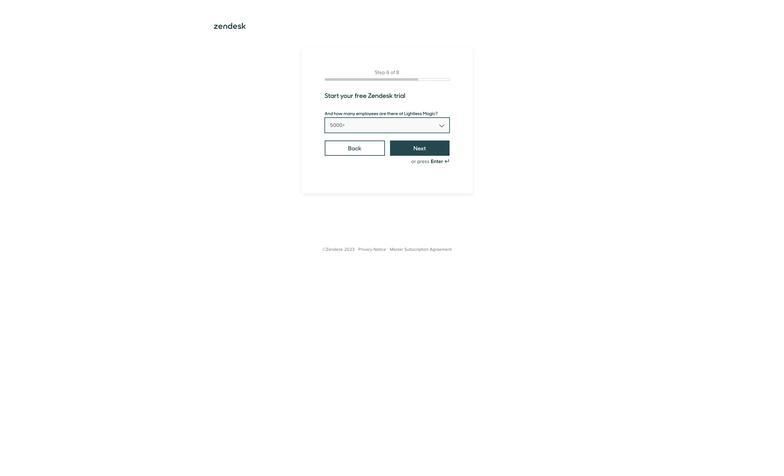 Task type: describe. For each thing, give the bounding box(es) containing it.
enter image
[[444, 159, 450, 164]]

free
[[355, 91, 367, 100]]

step
[[375, 69, 385, 76]]

start your free zendesk trial
[[325, 91, 405, 100]]

of
[[391, 69, 395, 76]]

next
[[414, 144, 426, 152]]

back
[[348, 144, 361, 152]]

start
[[325, 91, 339, 100]]

magic
[[423, 110, 435, 117]]

privacy
[[358, 247, 372, 253]]

?
[[435, 110, 438, 117]]

next button
[[390, 141, 450, 156]]

master subscription agreement
[[390, 247, 452, 253]]

enter
[[431, 159, 443, 165]]

master
[[390, 247, 403, 253]]

6
[[386, 69, 389, 76]]

subscription
[[404, 247, 429, 253]]



Task type: vqa. For each thing, say whether or not it's contained in the screenshot.
the master subscription agreement link
yes



Task type: locate. For each thing, give the bounding box(es) containing it.
are
[[379, 110, 386, 117]]

notice
[[373, 247, 386, 253]]

and
[[325, 110, 333, 117]]

©zendesk 2023
[[323, 247, 355, 253]]

zendesk
[[368, 91, 393, 100]]

many
[[344, 110, 355, 117]]

your
[[340, 91, 353, 100]]

trial
[[394, 91, 405, 100]]

©zendesk
[[323, 247, 343, 253]]

©zendesk 2023 link
[[323, 247, 355, 253]]

and how many employees are there at lightless magic ?
[[325, 110, 438, 117]]

zendesk image
[[214, 23, 246, 29]]

employees
[[356, 110, 378, 117]]

master subscription agreement link
[[390, 247, 452, 253]]

or
[[411, 159, 416, 165]]

there
[[387, 110, 398, 117]]

agreement
[[430, 247, 452, 253]]

2023
[[344, 247, 355, 253]]

8
[[396, 69, 399, 76]]

how
[[334, 110, 343, 117]]

at
[[399, 110, 403, 117]]

back button
[[325, 141, 385, 156]]

privacy notice
[[358, 247, 386, 253]]

step 6 of 8
[[375, 69, 399, 76]]

press
[[417, 159, 429, 165]]

lightless
[[404, 110, 422, 117]]

or press enter
[[411, 159, 443, 165]]

privacy notice link
[[358, 247, 386, 253]]



